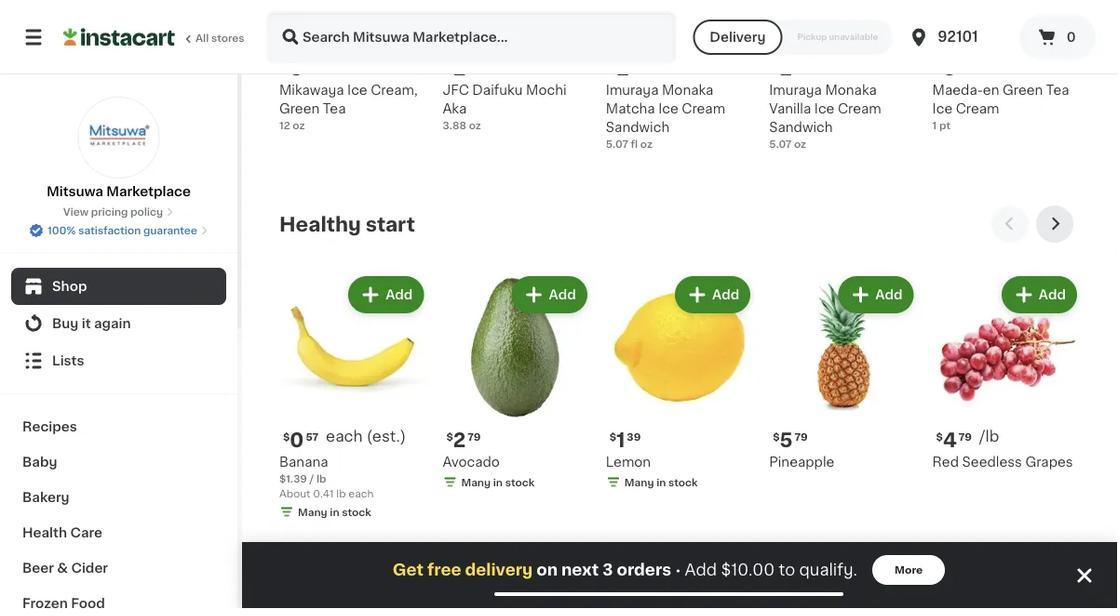 Task type: describe. For each thing, give the bounding box(es) containing it.
$ for mikawaya ice cream, green tea
[[283, 59, 290, 70]]

0 horizontal spatial in
[[330, 507, 339, 517]]

$10.00
[[721, 563, 775, 579]]

99 for mikawaya ice cream, green tea
[[305, 59, 320, 70]]

all stores
[[195, 33, 245, 43]]

aka
[[443, 102, 467, 115]]

qualify.
[[799, 563, 857, 579]]

buy it again link
[[11, 305, 226, 343]]

healthy
[[279, 215, 361, 234]]

$ 9 99
[[283, 59, 320, 78]]

9
[[290, 59, 303, 78]]

$ for jfc daifuku mochi aka
[[446, 59, 453, 70]]

imuraya monaka matcha ice cream sandwich 5.07 fl oz
[[606, 83, 725, 149]]

tea for mikawaya
[[323, 102, 346, 115]]

healthy start
[[279, 215, 415, 234]]

(est.)
[[366, 430, 406, 444]]

each inside banana $1.39 / lb about 0.41 lb each
[[348, 489, 374, 499]]

guarantee
[[143, 226, 197, 236]]

$ 5 79
[[773, 431, 808, 450]]

to
[[779, 563, 795, 579]]

oz inside mikawaya ice cream, green tea 12 oz
[[293, 120, 305, 130]]

more button
[[872, 556, 945, 586]]

0 inside 'element'
[[290, 431, 304, 450]]

fl
[[631, 139, 638, 149]]

jfc
[[443, 83, 469, 96]]

shop
[[52, 280, 87, 293]]

cream for imuraya monaka vanilla ice cream sandwich
[[838, 102, 881, 115]]

•
[[675, 563, 681, 578]]

0 horizontal spatial many in stock
[[298, 507, 371, 517]]

5 add button from the left
[[1003, 278, 1075, 312]]

lists link
[[11, 343, 226, 380]]

ice inside imuraya monaka matcha ice cream sandwich 5.07 fl oz
[[658, 102, 678, 115]]

mikawaya
[[279, 83, 344, 96]]

mikawaya ice cream, green tea 12 oz
[[279, 83, 418, 130]]

stores
[[211, 33, 245, 43]]

add button for 1
[[677, 278, 749, 312]]

pricing
[[91, 207, 128, 217]]

again
[[94, 317, 131, 330]]

$ inside $ 4 79 /lb
[[936, 432, 943, 442]]

ice inside 5 maeda-en green tea ice cream 1 pt
[[932, 102, 952, 115]]

3
[[603, 563, 613, 579]]

$ for imuraya monaka matcha ice cream sandwich
[[610, 59, 616, 70]]

banana
[[279, 456, 328, 469]]

care
[[70, 527, 102, 540]]

cream inside 5 maeda-en green tea ice cream 1 pt
[[956, 102, 999, 115]]

$ 2 99 for imuraya monaka vanilla ice cream sandwich
[[773, 59, 808, 78]]

beer
[[22, 562, 54, 575]]

get free delivery on next 3 orders • add $10.00 to qualify.
[[393, 563, 857, 579]]

lists
[[52, 355, 84, 368]]

red seedless grapes
[[932, 456, 1073, 469]]

banana $1.39 / lb about 0.41 lb each
[[279, 456, 374, 499]]

0.41
[[313, 489, 334, 499]]

5.07 for imuraya monaka vanilla ice cream sandwich
[[769, 139, 792, 149]]

mitsuwa
[[47, 185, 103, 198]]

&
[[57, 562, 68, 575]]

maeda-
[[932, 83, 983, 96]]

cream,
[[371, 83, 418, 96]]

$ 0 57
[[283, 431, 318, 450]]

each (est.)
[[326, 430, 406, 444]]

pt
[[939, 120, 951, 130]]

beer & cider link
[[11, 551, 226, 586]]

oz inside imuraya monaka vanilla ice cream sandwich 5.07 oz
[[794, 139, 806, 149]]

next
[[561, 563, 599, 579]]

grapes
[[1025, 456, 1073, 469]]

delivery button
[[693, 20, 782, 55]]

all
[[195, 33, 209, 43]]

get
[[393, 563, 424, 579]]

5 inside 5 maeda-en green tea ice cream 1 pt
[[943, 59, 956, 78]]

en
[[983, 83, 999, 96]]

2 for avocado
[[453, 431, 466, 450]]

$ for avocado
[[446, 432, 453, 442]]

100%
[[48, 226, 76, 236]]

recipes link
[[11, 410, 226, 445]]

health
[[22, 527, 67, 540]]

all stores link
[[63, 11, 246, 63]]

2 for imuraya monaka vanilla ice cream sandwich
[[780, 59, 792, 78]]

buy
[[52, 317, 79, 330]]

2 for jfc daifuku mochi aka
[[453, 59, 466, 78]]

79 for 2
[[468, 432, 481, 442]]

oz inside jfc daifuku mochi aka 3.88 oz
[[469, 120, 481, 130]]

product group containing 1
[[606, 273, 754, 494]]

$ for lemon
[[610, 432, 616, 442]]

many for 2
[[461, 477, 491, 488]]

ice inside mikawaya ice cream, green tea 12 oz
[[347, 83, 367, 96]]

0 horizontal spatial many
[[298, 507, 327, 517]]

add for 2
[[549, 289, 576, 302]]

79 for 5
[[795, 432, 808, 442]]

3.88
[[443, 120, 466, 130]]

1 inside 5 maeda-en green tea ice cream 1 pt
[[932, 120, 937, 130]]

many in stock for 1
[[624, 477, 698, 488]]

mochi
[[526, 83, 567, 96]]

health care
[[22, 527, 102, 540]]

add inside 'treatment tracker modal' dialog
[[685, 563, 717, 579]]

add button for 5
[[840, 278, 912, 312]]

about
[[279, 489, 310, 499]]

bakery link
[[11, 480, 226, 516]]

12
[[279, 120, 290, 130]]

marketplace
[[106, 185, 191, 198]]

it
[[82, 317, 91, 330]]

delivery
[[465, 563, 533, 579]]

stock for 2
[[505, 477, 535, 488]]



Task type: locate. For each thing, give the bounding box(es) containing it.
many in stock
[[461, 477, 535, 488], [624, 477, 698, 488], [298, 507, 371, 517]]

stock
[[505, 477, 535, 488], [668, 477, 698, 488], [342, 507, 371, 517]]

2 monaka from the left
[[825, 83, 877, 96]]

mitsuwa marketplace link
[[47, 97, 191, 201]]

0 horizontal spatial monaka
[[662, 83, 713, 96]]

$ inside $ 9 99
[[283, 59, 290, 70]]

1 vertical spatial 5
[[780, 431, 793, 450]]

$ 2 99 up jfc
[[446, 59, 482, 78]]

2 horizontal spatial $ 2 99
[[773, 59, 808, 78]]

1 vertical spatial tea
[[323, 102, 346, 115]]

2
[[453, 59, 466, 78], [616, 59, 629, 78], [780, 59, 792, 78], [453, 431, 466, 450]]

product group containing 2
[[443, 273, 591, 494]]

99 inside $ 9 99
[[305, 59, 320, 70]]

2 for imuraya monaka matcha ice cream sandwich
[[616, 59, 629, 78]]

1 horizontal spatial many in stock
[[461, 477, 535, 488]]

ice inside imuraya monaka vanilla ice cream sandwich 5.07 oz
[[814, 102, 834, 115]]

39
[[627, 432, 641, 442]]

many down lemon on the right bottom
[[624, 477, 654, 488]]

oz
[[293, 120, 305, 130], [469, 120, 481, 130], [640, 139, 653, 149], [794, 139, 806, 149]]

1 imuraya from the left
[[606, 83, 659, 96]]

1 vertical spatial 0
[[290, 431, 304, 450]]

sandwich inside imuraya monaka matcha ice cream sandwich 5.07 fl oz
[[606, 120, 669, 133]]

more
[[895, 566, 923, 576]]

start
[[366, 215, 415, 234]]

99 for imuraya monaka vanilla ice cream sandwich
[[794, 59, 808, 70]]

stock up 'delivery'
[[505, 477, 535, 488]]

monaka for imuraya monaka vanilla ice cream sandwich
[[825, 83, 877, 96]]

100% satisfaction guarantee button
[[29, 220, 208, 238]]

many
[[461, 477, 491, 488], [624, 477, 654, 488], [298, 507, 327, 517]]

2 up jfc
[[453, 59, 466, 78]]

cream down en
[[956, 102, 999, 115]]

each right 0.41
[[348, 489, 374, 499]]

99 up matcha
[[631, 59, 645, 70]]

0 horizontal spatial 5.07
[[606, 139, 628, 149]]

in down avocado
[[493, 477, 503, 488]]

satisfaction
[[78, 226, 141, 236]]

$ inside $ 0 57
[[283, 432, 290, 442]]

view
[[63, 207, 88, 217]]

1 horizontal spatial 79
[[795, 432, 808, 442]]

green
[[1003, 83, 1043, 96], [279, 102, 320, 115]]

add for /lb
[[1039, 289, 1066, 302]]

99 up jfc
[[468, 59, 482, 70]]

0 horizontal spatial sandwich
[[606, 120, 669, 133]]

1 99 from the left
[[305, 59, 320, 70]]

3 99 from the left
[[631, 59, 645, 70]]

monaka down service type group
[[825, 83, 877, 96]]

$ down service type group
[[773, 59, 780, 70]]

oz inside imuraya monaka matcha ice cream sandwich 5.07 fl oz
[[640, 139, 653, 149]]

1 horizontal spatial $ 2 99
[[610, 59, 645, 78]]

delivery
[[710, 31, 766, 44]]

0 horizontal spatial 5
[[780, 431, 793, 450]]

tea down 0 button
[[1046, 83, 1069, 96]]

sandwich inside imuraya monaka vanilla ice cream sandwich 5.07 oz
[[769, 120, 833, 133]]

5.07 left fl
[[606, 139, 628, 149]]

oz right 3.88
[[469, 120, 481, 130]]

in for 2
[[493, 477, 503, 488]]

1 monaka from the left
[[662, 83, 713, 96]]

0 horizontal spatial tea
[[323, 102, 346, 115]]

1 horizontal spatial lb
[[336, 489, 346, 499]]

$ 2 99 up matcha
[[610, 59, 645, 78]]

0 vertical spatial green
[[1003, 83, 1043, 96]]

$ 1 39
[[610, 431, 641, 450]]

79 inside $ 2 79
[[468, 432, 481, 442]]

$ up avocado
[[446, 432, 453, 442]]

green right en
[[1003, 83, 1043, 96]]

0
[[1067, 31, 1076, 44], [290, 431, 304, 450]]

2 99 from the left
[[468, 59, 482, 70]]

monaka inside imuraya monaka matcha ice cream sandwich 5.07 fl oz
[[662, 83, 713, 96]]

$ inside $ 2 79
[[446, 432, 453, 442]]

add for 1
[[712, 289, 739, 302]]

mitsuwa marketplace
[[47, 185, 191, 198]]

recipes
[[22, 421, 77, 434]]

each right 57
[[326, 430, 363, 444]]

$ inside $ 5 79
[[773, 432, 780, 442]]

green inside 5 maeda-en green tea ice cream 1 pt
[[1003, 83, 1043, 96]]

2 horizontal spatial in
[[656, 477, 666, 488]]

product group containing 4
[[932, 273, 1081, 471]]

$ for pineapple
[[773, 432, 780, 442]]

sandwich for matcha
[[606, 120, 669, 133]]

in up orders on the right
[[656, 477, 666, 488]]

79 inside $ 4 79 /lb
[[959, 432, 972, 442]]

79 up avocado
[[468, 432, 481, 442]]

imuraya inside imuraya monaka vanilla ice cream sandwich 5.07 oz
[[769, 83, 822, 96]]

2 horizontal spatial many in stock
[[624, 477, 698, 488]]

lb right /
[[316, 474, 326, 484]]

add
[[386, 289, 413, 302], [549, 289, 576, 302], [712, 289, 739, 302], [875, 289, 903, 302], [1039, 289, 1066, 302], [685, 563, 717, 579]]

2 5.07 from the left
[[769, 139, 792, 149]]

1 horizontal spatial sandwich
[[769, 120, 833, 133]]

99 right 9
[[305, 59, 320, 70]]

baby
[[22, 456, 57, 469]]

/
[[310, 474, 314, 484]]

many down avocado
[[461, 477, 491, 488]]

1 horizontal spatial green
[[1003, 83, 1043, 96]]

monaka inside imuraya monaka vanilla ice cream sandwich 5.07 oz
[[825, 83, 877, 96]]

cream inside imuraya monaka matcha ice cream sandwich 5.07 fl oz
[[682, 102, 725, 115]]

100% satisfaction guarantee
[[48, 226, 197, 236]]

$1.39
[[279, 474, 307, 484]]

tea down the mikawaya
[[323, 102, 346, 115]]

1 horizontal spatial many
[[461, 477, 491, 488]]

1 $ 2 99 from the left
[[446, 59, 482, 78]]

monaka for imuraya monaka matcha ice cream sandwich
[[662, 83, 713, 96]]

lemon
[[606, 456, 651, 469]]

buy it again
[[52, 317, 131, 330]]

avocado
[[443, 456, 500, 469]]

1 sandwich from the left
[[606, 120, 669, 133]]

pineapple
[[769, 456, 834, 469]]

cream for imuraya monaka matcha ice cream sandwich
[[682, 102, 725, 115]]

oz down vanilla
[[794, 139, 806, 149]]

many in stock down lemon on the right bottom
[[624, 477, 698, 488]]

1 horizontal spatial stock
[[505, 477, 535, 488]]

5 up pineapple
[[780, 431, 793, 450]]

$ 2 79
[[446, 431, 481, 450]]

tea for 5
[[1046, 83, 1069, 96]]

many in stock down 0.41
[[298, 507, 371, 517]]

view pricing policy
[[63, 207, 163, 217]]

monaka down delivery
[[662, 83, 713, 96]]

57
[[306, 432, 318, 442]]

policy
[[130, 207, 163, 217]]

2 horizontal spatial 79
[[959, 432, 972, 442]]

0 horizontal spatial 1
[[616, 431, 625, 450]]

imuraya monaka vanilla ice cream sandwich 5.07 oz
[[769, 83, 881, 149]]

beer & cider
[[22, 562, 108, 575]]

$ up the mikawaya
[[283, 59, 290, 70]]

$ up matcha
[[610, 59, 616, 70]]

5 inside product group
[[780, 431, 793, 450]]

red
[[932, 456, 959, 469]]

monaka
[[662, 83, 713, 96], [825, 83, 877, 96]]

0 up 5 maeda-en green tea ice cream 1 pt
[[1067, 31, 1076, 44]]

0 inside button
[[1067, 31, 1076, 44]]

$ 2 99 for imuraya monaka matcha ice cream sandwich
[[610, 59, 645, 78]]

5.07
[[606, 139, 628, 149], [769, 139, 792, 149]]

2 up matcha
[[616, 59, 629, 78]]

item carousel region
[[279, 206, 1081, 563]]

stock down banana $1.39 / lb about 0.41 lb each
[[342, 507, 371, 517]]

1 horizontal spatial 5
[[943, 59, 956, 78]]

$0.57 each (estimated) element
[[279, 429, 428, 453]]

5.07 down vanilla
[[769, 139, 792, 149]]

2 imuraya from the left
[[769, 83, 822, 96]]

2 down service type group
[[780, 59, 792, 78]]

stock up •
[[668, 477, 698, 488]]

3 add button from the left
[[677, 278, 749, 312]]

2 add button from the left
[[513, 278, 585, 312]]

4
[[943, 431, 957, 450]]

ice right matcha
[[658, 102, 678, 115]]

$
[[283, 59, 290, 70], [446, 59, 453, 70], [610, 59, 616, 70], [773, 59, 780, 70], [283, 432, 290, 442], [446, 432, 453, 442], [610, 432, 616, 442], [773, 432, 780, 442], [936, 432, 943, 442]]

$ 2 99 for jfc daifuku mochi aka
[[446, 59, 482, 78]]

3 $ 2 99 from the left
[[773, 59, 808, 78]]

79 up pineapple
[[795, 432, 808, 442]]

1 vertical spatial green
[[279, 102, 320, 115]]

add button for 2
[[513, 278, 585, 312]]

99 down service type group
[[794, 59, 808, 70]]

3 79 from the left
[[959, 432, 972, 442]]

0 vertical spatial each
[[326, 430, 363, 444]]

oz right fl
[[640, 139, 653, 149]]

0 button
[[1019, 15, 1096, 60]]

1 cream from the left
[[682, 102, 725, 115]]

$ up the red
[[936, 432, 943, 442]]

1 horizontal spatial 5.07
[[769, 139, 792, 149]]

1 vertical spatial lb
[[336, 489, 346, 499]]

ice
[[347, 83, 367, 96], [658, 102, 678, 115], [814, 102, 834, 115], [932, 102, 952, 115]]

imuraya
[[606, 83, 659, 96], [769, 83, 822, 96]]

ice right vanilla
[[814, 102, 834, 115]]

0 horizontal spatial 79
[[468, 432, 481, 442]]

$ left the 39
[[610, 432, 616, 442]]

5.07 inside imuraya monaka matcha ice cream sandwich 5.07 fl oz
[[606, 139, 628, 149]]

4 add button from the left
[[840, 278, 912, 312]]

green for mikawaya
[[279, 102, 320, 115]]

ice left cream,
[[347, 83, 367, 96]]

mitsuwa marketplace logo image
[[78, 97, 160, 179]]

on
[[536, 563, 558, 579]]

sandwich up fl
[[606, 120, 669, 133]]

79 inside $ 5 79
[[795, 432, 808, 442]]

$ up jfc
[[446, 59, 453, 70]]

2 inside "item carousel" region
[[453, 431, 466, 450]]

$ 2 99 down service type group
[[773, 59, 808, 78]]

0 horizontal spatial $ 2 99
[[446, 59, 482, 78]]

0 horizontal spatial imuraya
[[606, 83, 659, 96]]

$4.79 per pound element
[[932, 429, 1081, 453]]

tea inside 5 maeda-en green tea ice cream 1 pt
[[1046, 83, 1069, 96]]

2 up avocado
[[453, 431, 466, 450]]

in down 0.41
[[330, 507, 339, 517]]

$ left 57
[[283, 432, 290, 442]]

matcha
[[606, 102, 655, 115]]

1 79 from the left
[[468, 432, 481, 442]]

5
[[943, 59, 956, 78], [780, 431, 793, 450]]

stock for 1
[[668, 477, 698, 488]]

0 vertical spatial 0
[[1067, 31, 1076, 44]]

3 product group from the left
[[606, 273, 754, 494]]

lb right 0.41
[[336, 489, 346, 499]]

imuraya for matcha
[[606, 83, 659, 96]]

in
[[493, 477, 503, 488], [656, 477, 666, 488], [330, 507, 339, 517]]

product group
[[279, 273, 428, 524], [443, 273, 591, 494], [606, 273, 754, 494], [769, 273, 917, 471], [932, 273, 1081, 471]]

baby link
[[11, 445, 226, 480]]

/lb
[[979, 430, 999, 444]]

add for 5
[[875, 289, 903, 302]]

5 maeda-en green tea ice cream 1 pt
[[932, 59, 1069, 130]]

1 5.07 from the left
[[606, 139, 628, 149]]

1 left the pt
[[932, 120, 937, 130]]

oz right 12
[[293, 120, 305, 130]]

ice up the pt
[[932, 102, 952, 115]]

1 horizontal spatial cream
[[838, 102, 881, 115]]

orders
[[617, 563, 671, 579]]

cider
[[71, 562, 108, 575]]

92101
[[938, 30, 978, 44]]

0 horizontal spatial 0
[[290, 431, 304, 450]]

many in stock down avocado
[[461, 477, 535, 488]]

5 product group from the left
[[932, 273, 1081, 471]]

0 horizontal spatial green
[[279, 102, 320, 115]]

product group containing 5
[[769, 273, 917, 471]]

sandwich down vanilla
[[769, 120, 833, 133]]

1 product group from the left
[[279, 273, 428, 524]]

daifuku
[[472, 83, 523, 96]]

1 vertical spatial each
[[348, 489, 374, 499]]

lb
[[316, 474, 326, 484], [336, 489, 346, 499]]

2 sandwich from the left
[[769, 120, 833, 133]]

0 vertical spatial 5
[[943, 59, 956, 78]]

free
[[427, 563, 461, 579]]

shop link
[[11, 268, 226, 305]]

79 right 4
[[959, 432, 972, 442]]

many in stock for 2
[[461, 477, 535, 488]]

product group containing 0
[[279, 273, 428, 524]]

2 horizontal spatial stock
[[668, 477, 698, 488]]

in for 1
[[656, 477, 666, 488]]

99 for jfc daifuku mochi aka
[[468, 59, 482, 70]]

1 horizontal spatial 1
[[932, 120, 937, 130]]

1 horizontal spatial imuraya
[[769, 83, 822, 96]]

many for 1
[[624, 477, 654, 488]]

1 horizontal spatial monaka
[[825, 83, 877, 96]]

5.07 inside imuraya monaka vanilla ice cream sandwich 5.07 oz
[[769, 139, 792, 149]]

1 horizontal spatial in
[[493, 477, 503, 488]]

imuraya up vanilla
[[769, 83, 822, 96]]

green inside mikawaya ice cream, green tea 12 oz
[[279, 102, 320, 115]]

1 vertical spatial 1
[[616, 431, 625, 450]]

$ for imuraya monaka vanilla ice cream sandwich
[[773, 59, 780, 70]]

jfc daifuku mochi aka 3.88 oz
[[443, 83, 567, 130]]

many down 0.41
[[298, 507, 327, 517]]

1 add button from the left
[[350, 278, 422, 312]]

cream right matcha
[[682, 102, 725, 115]]

4 99 from the left
[[794, 59, 808, 70]]

imuraya for vanilla
[[769, 83, 822, 96]]

5.07 for imuraya monaka matcha ice cream sandwich
[[606, 139, 628, 149]]

$ up pineapple
[[773, 432, 780, 442]]

0 vertical spatial 1
[[932, 120, 937, 130]]

1 horizontal spatial tea
[[1046, 83, 1069, 96]]

0 horizontal spatial stock
[[342, 507, 371, 517]]

imuraya inside imuraya monaka matcha ice cream sandwich 5.07 fl oz
[[606, 83, 659, 96]]

2 horizontal spatial many
[[624, 477, 654, 488]]

treatment tracker modal dialog
[[242, 543, 1118, 610]]

$ 2 99
[[446, 59, 482, 78], [610, 59, 645, 78], [773, 59, 808, 78]]

$ inside $ 1 39
[[610, 432, 616, 442]]

0 left 57
[[290, 431, 304, 450]]

1 horizontal spatial 0
[[1067, 31, 1076, 44]]

view pricing policy link
[[63, 205, 174, 220]]

92101 button
[[908, 11, 1020, 63]]

1 inside "item carousel" region
[[616, 431, 625, 450]]

add button
[[350, 278, 422, 312], [513, 278, 585, 312], [677, 278, 749, 312], [840, 278, 912, 312], [1003, 278, 1075, 312]]

99 for imuraya monaka matcha ice cream sandwich
[[631, 59, 645, 70]]

1 left the 39
[[616, 431, 625, 450]]

4 product group from the left
[[769, 273, 917, 471]]

0 horizontal spatial cream
[[682, 102, 725, 115]]

0 vertical spatial tea
[[1046, 83, 1069, 96]]

service type group
[[693, 20, 893, 55]]

sandwich for vanilla
[[769, 120, 833, 133]]

2 cream from the left
[[838, 102, 881, 115]]

cream right vanilla
[[838, 102, 881, 115]]

0 vertical spatial lb
[[316, 474, 326, 484]]

None search field
[[266, 11, 676, 63]]

2 $ 2 99 from the left
[[610, 59, 645, 78]]

2 product group from the left
[[443, 273, 591, 494]]

tea
[[1046, 83, 1069, 96], [323, 102, 346, 115]]

tea inside mikawaya ice cream, green tea 12 oz
[[323, 102, 346, 115]]

cream inside imuraya monaka vanilla ice cream sandwich 5.07 oz
[[838, 102, 881, 115]]

instacart logo image
[[63, 26, 175, 48]]

Search field
[[268, 13, 674, 61]]

imuraya up matcha
[[606, 83, 659, 96]]

0 horizontal spatial lb
[[316, 474, 326, 484]]

5 up maeda-
[[943, 59, 956, 78]]

2 79 from the left
[[795, 432, 808, 442]]

vanilla
[[769, 102, 811, 115]]

3 cream from the left
[[956, 102, 999, 115]]

2 horizontal spatial cream
[[956, 102, 999, 115]]

green for 5
[[1003, 83, 1043, 96]]

green down the mikawaya
[[279, 102, 320, 115]]

bakery
[[22, 492, 69, 505]]

each inside 'element'
[[326, 430, 363, 444]]



Task type: vqa. For each thing, say whether or not it's contained in the screenshot.
9
yes



